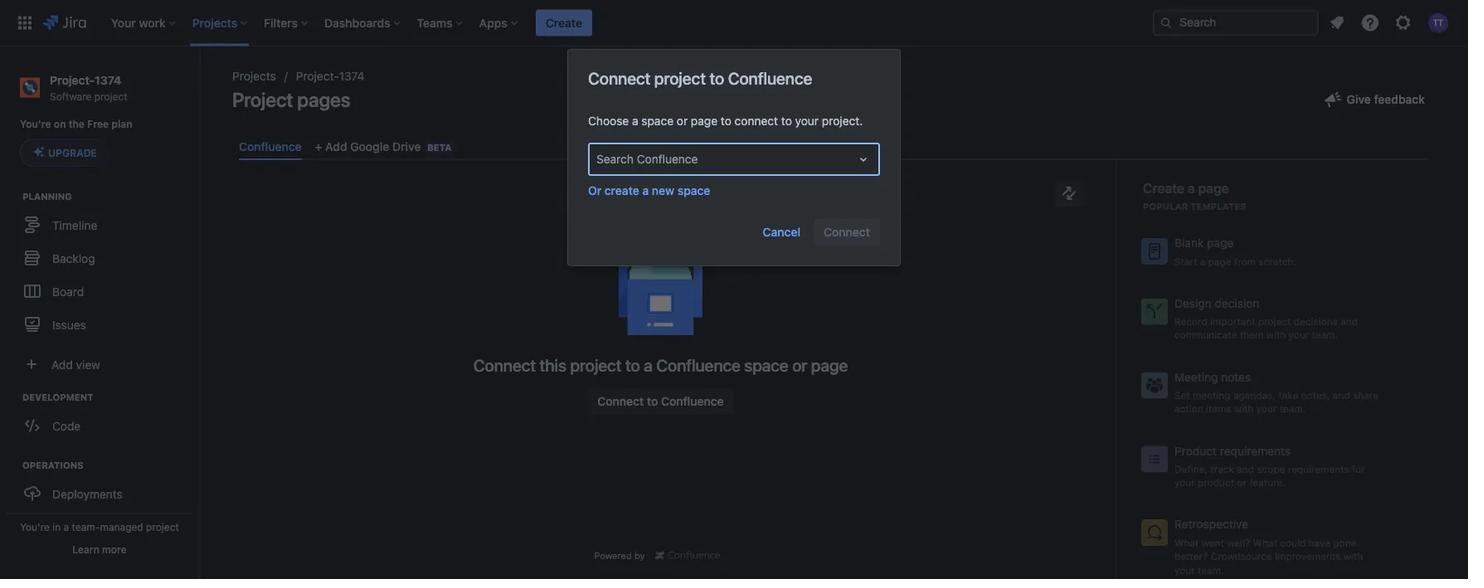 Task type: describe. For each thing, give the bounding box(es) containing it.
confluence up new
[[637, 152, 698, 166]]

board
[[52, 284, 84, 298]]

project-1374
[[296, 69, 365, 83]]

confluence down project
[[239, 139, 302, 153]]

update space or page icon image
[[1059, 184, 1079, 203]]

pages
[[297, 88, 351, 111]]

project right this
[[570, 355, 622, 375]]

you're on the free plan
[[20, 118, 132, 130]]

connect
[[735, 114, 778, 128]]

connect to confluence
[[598, 395, 724, 408]]

space inside "button"
[[678, 184, 710, 197]]

to up choose a space or page to connect to your project.
[[710, 68, 724, 88]]

planning
[[22, 191, 72, 202]]

search image
[[1160, 16, 1173, 29]]

by
[[635, 550, 645, 561]]

the
[[69, 118, 85, 130]]

give
[[1347, 93, 1371, 106]]

project.
[[822, 114, 863, 128]]

free
[[87, 118, 109, 130]]

cancel
[[763, 225, 801, 239]]

project inside dialog
[[654, 68, 706, 88]]

project
[[232, 88, 293, 111]]

projects
[[232, 69, 276, 83]]

backlog
[[52, 251, 95, 265]]

search confluence
[[596, 152, 698, 166]]

learn
[[72, 543, 99, 555]]

cancel button
[[753, 219, 811, 246]]

operations group
[[8, 459, 198, 515]]

operations
[[22, 460, 84, 471]]

timeline
[[52, 218, 97, 232]]

choose
[[588, 114, 629, 128]]

create a page popular templates
[[1143, 181, 1247, 212]]

create
[[605, 184, 639, 197]]

learn more button
[[72, 543, 127, 556]]

planning group
[[8, 190, 198, 346]]

to up connect to confluence
[[625, 355, 640, 375]]

upgrade
[[48, 147, 97, 159]]

project pages
[[232, 88, 351, 111]]

connect for connect to confluence
[[598, 395, 644, 408]]

issues link
[[8, 308, 191, 341]]

beta
[[427, 142, 452, 153]]

+ add google drive beta
[[315, 139, 452, 153]]

popular
[[1143, 201, 1188, 212]]

project- for project-1374 software project
[[50, 73, 95, 87]]

page inside connect project to confluence dialog
[[691, 114, 718, 128]]

you're in a team-managed project
[[20, 521, 179, 533]]

connect for connect project to confluence
[[588, 68, 651, 88]]

a right choose at the left top of page
[[632, 114, 638, 128]]

search
[[596, 152, 634, 166]]

primary element
[[10, 0, 1153, 46]]

google
[[350, 139, 389, 153]]

1 vertical spatial or
[[792, 355, 807, 375]]

new
[[652, 184, 675, 197]]

to left connect
[[721, 114, 732, 128]]

in
[[52, 521, 61, 533]]

or inside connect project to confluence dialog
[[677, 114, 688, 128]]

feedback
[[1374, 93, 1425, 106]]

project right managed
[[146, 521, 179, 533]]

more
[[102, 543, 127, 555]]

to left 'your'
[[781, 114, 792, 128]]

timeline link
[[8, 208, 191, 242]]

or
[[588, 184, 602, 197]]



Task type: vqa. For each thing, say whether or not it's contained in the screenshot.
Projects
yes



Task type: locate. For each thing, give the bounding box(es) containing it.
templates
[[1191, 201, 1247, 212]]

you're left the on
[[20, 118, 51, 130]]

you're
[[20, 118, 51, 130], [20, 521, 50, 533]]

1374 inside the project-1374 software project
[[95, 73, 121, 87]]

1 vertical spatial page
[[1198, 181, 1229, 196]]

a left new
[[643, 184, 649, 197]]

confluence up connect
[[728, 68, 812, 88]]

connect inside button
[[598, 395, 644, 408]]

page inside 'create a page popular templates'
[[1198, 181, 1229, 196]]

or create a new space
[[588, 184, 710, 197]]

1374 for project-1374
[[339, 69, 365, 83]]

0 horizontal spatial or
[[677, 114, 688, 128]]

create inside 'create a page popular templates'
[[1143, 181, 1185, 196]]

create button
[[536, 10, 592, 36]]

development
[[22, 392, 93, 403]]

project-1374 link
[[296, 66, 365, 86]]

connect
[[588, 68, 651, 88], [473, 355, 536, 375], [598, 395, 644, 408]]

0 vertical spatial connect
[[588, 68, 651, 88]]

project up plan
[[94, 90, 127, 102]]

plan
[[111, 118, 132, 130]]

team-
[[72, 521, 100, 533]]

0 horizontal spatial page
[[691, 114, 718, 128]]

choose a space or page to connect to your project.
[[588, 114, 863, 128]]

project inside the project-1374 software project
[[94, 90, 127, 102]]

0 vertical spatial page
[[691, 114, 718, 128]]

project-1374 software project
[[50, 73, 127, 102]]

a right in
[[64, 521, 69, 533]]

1 horizontal spatial 1374
[[339, 69, 365, 83]]

managed
[[100, 521, 143, 533]]

tab list containing confluence
[[232, 133, 1435, 160]]

1 vertical spatial connect
[[473, 355, 536, 375]]

you're for you're on the free plan
[[20, 118, 51, 130]]

1 horizontal spatial project-
[[296, 69, 339, 83]]

upgrade button
[[21, 140, 109, 166]]

give feedback button
[[1314, 86, 1435, 113]]

you're for you're in a team-managed project
[[20, 521, 50, 533]]

0 vertical spatial you're
[[20, 118, 51, 130]]

0 vertical spatial or
[[677, 114, 688, 128]]

1 vertical spatial create
[[1143, 181, 1185, 196]]

create
[[546, 16, 582, 29], [1143, 181, 1185, 196]]

connect up choose at the left top of page
[[588, 68, 651, 88]]

project- for project-1374
[[296, 69, 339, 83]]

you're left in
[[20, 521, 50, 533]]

to inside connect to confluence button
[[647, 395, 658, 408]]

a up connect to confluence
[[644, 355, 653, 375]]

project
[[654, 68, 706, 88], [94, 90, 127, 102], [570, 355, 622, 375], [146, 521, 179, 533]]

1374 up free
[[95, 73, 121, 87]]

connect to confluence button
[[588, 388, 734, 415]]

create banner
[[0, 0, 1468, 46]]

0 horizontal spatial project-
[[50, 73, 95, 87]]

board link
[[8, 275, 191, 308]]

2 vertical spatial page
[[811, 355, 848, 375]]

issues
[[52, 318, 86, 331]]

1374 up pages
[[339, 69, 365, 83]]

backlog link
[[8, 242, 191, 275]]

project- up pages
[[296, 69, 339, 83]]

deployments link
[[8, 477, 191, 510]]

+
[[315, 139, 322, 153]]

confluence image
[[655, 549, 721, 562], [655, 549, 721, 562]]

your
[[795, 114, 819, 128]]

a inside "button"
[[643, 184, 649, 197]]

2 vertical spatial connect
[[598, 395, 644, 408]]

or create a new space button
[[588, 183, 710, 199]]

confluence
[[728, 68, 812, 88], [239, 139, 302, 153], [637, 152, 698, 166], [656, 355, 741, 375], [661, 395, 724, 408]]

connect this project to a confluence space or page
[[473, 355, 848, 375]]

1374 inside project-1374 link
[[339, 69, 365, 83]]

development group
[[8, 391, 198, 447]]

0 horizontal spatial create
[[546, 16, 582, 29]]

a inside 'create a page popular templates'
[[1188, 181, 1195, 196]]

connect project to confluence dialog
[[568, 50, 900, 265]]

connect project to confluence
[[588, 68, 812, 88]]

0 horizontal spatial 1374
[[95, 73, 121, 87]]

1 you're from the top
[[20, 118, 51, 130]]

software
[[50, 90, 92, 102]]

1374 for project-1374 software project
[[95, 73, 121, 87]]

1 horizontal spatial create
[[1143, 181, 1185, 196]]

tab list
[[232, 133, 1435, 160]]

create inside 'button'
[[546, 16, 582, 29]]

confluence inside button
[[661, 395, 724, 408]]

connect left this
[[473, 355, 536, 375]]

give feedback
[[1347, 93, 1425, 106]]

connect for connect this project to a confluence space or page
[[473, 355, 536, 375]]

Search field
[[1153, 10, 1319, 36]]

confluence up connect to confluence
[[656, 355, 741, 375]]

confluence down connect this project to a confluence space or page
[[661, 395, 724, 408]]

1 horizontal spatial space
[[678, 184, 710, 197]]

learn more
[[72, 543, 127, 555]]

0 horizontal spatial space
[[642, 114, 674, 128]]

add
[[325, 139, 347, 153]]

1 horizontal spatial page
[[811, 355, 848, 375]]

connect inside dialog
[[588, 68, 651, 88]]

create for create a page popular templates
[[1143, 181, 1185, 196]]

connect down connect this project to a confluence space or page
[[598, 395, 644, 408]]

create for create
[[546, 16, 582, 29]]

2 you're from the top
[[20, 521, 50, 533]]

1 vertical spatial space
[[678, 184, 710, 197]]

2 horizontal spatial space
[[744, 355, 789, 375]]

a
[[632, 114, 638, 128], [1188, 181, 1195, 196], [643, 184, 649, 197], [644, 355, 653, 375], [64, 521, 69, 533]]

page
[[691, 114, 718, 128], [1198, 181, 1229, 196], [811, 355, 848, 375]]

0 vertical spatial space
[[642, 114, 674, 128]]

powered by
[[594, 550, 645, 561]]

a up popular
[[1188, 181, 1195, 196]]

jira image
[[43, 13, 86, 33], [43, 13, 86, 33]]

2 horizontal spatial page
[[1198, 181, 1229, 196]]

project- inside the project-1374 software project
[[50, 73, 95, 87]]

powered
[[594, 550, 632, 561]]

drive
[[392, 139, 421, 153]]

project up choose a space or page to connect to your project.
[[654, 68, 706, 88]]

1 horizontal spatial or
[[792, 355, 807, 375]]

to
[[710, 68, 724, 88], [721, 114, 732, 128], [781, 114, 792, 128], [625, 355, 640, 375], [647, 395, 658, 408]]

on
[[54, 118, 66, 130]]

1374
[[339, 69, 365, 83], [95, 73, 121, 87]]

to down connect this project to a confluence space or page
[[647, 395, 658, 408]]

project-
[[296, 69, 339, 83], [50, 73, 95, 87]]

or
[[677, 114, 688, 128], [792, 355, 807, 375]]

code link
[[8, 409, 191, 442]]

1 vertical spatial you're
[[20, 521, 50, 533]]

0 vertical spatial create
[[546, 16, 582, 29]]

deployments
[[52, 487, 123, 501]]

code
[[52, 419, 81, 432]]

space
[[642, 114, 674, 128], [678, 184, 710, 197], [744, 355, 789, 375]]

2 vertical spatial space
[[744, 355, 789, 375]]

project- up software at the top
[[50, 73, 95, 87]]

open image
[[854, 149, 874, 169]]

this
[[540, 355, 567, 375]]

projects link
[[232, 66, 276, 86]]



